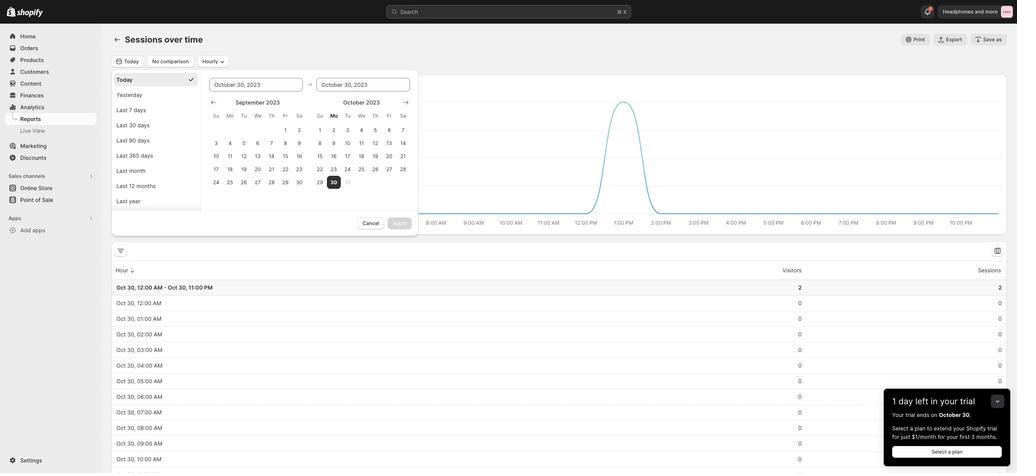 Task type: locate. For each thing, give the bounding box(es) containing it.
wednesday element down september 2023
[[251, 108, 265, 124]]

2023 for september 2023
[[266, 99, 280, 106]]

plan for select a plan to extend your shopify trial for just $1/month for your first 3 months.
[[915, 425, 926, 432]]

30 inside button
[[129, 122, 136, 129]]

plan inside select a plan to extend your shopify trial for just $1/month for your first 3 months.
[[915, 425, 926, 432]]

sa
[[296, 113, 302, 119], [400, 113, 406, 119]]

1 horizontal spatial 7
[[270, 140, 273, 146]]

1 th from the left
[[268, 113, 275, 119]]

2 mo from the left
[[330, 113, 338, 119]]

30, up oct 30, 01:00 am
[[127, 300, 136, 307]]

9 button
[[292, 137, 306, 150], [327, 137, 341, 150]]

30, for oct 30, 07:00 am
[[127, 409, 136, 416]]

1 horizontal spatial 13 button
[[382, 137, 396, 150]]

a up just
[[910, 425, 913, 432]]

customers link
[[5, 66, 96, 78]]

2 vertical spatial trial
[[987, 425, 997, 432]]

12:00 up 01:00
[[137, 300, 151, 307]]

days
[[134, 107, 146, 113], [137, 122, 150, 129], [137, 137, 150, 144], [141, 152, 153, 159]]

0 horizontal spatial 6
[[256, 140, 259, 146]]

2 2023 from the left
[[366, 99, 380, 106]]

26 for '26' button to the right
[[372, 166, 378, 173]]

2023 down yyyy-mm-dd text field
[[366, 99, 380, 106]]

1 15 from the left
[[283, 153, 288, 159]]

apps button
[[5, 213, 96, 224]]

marketing
[[20, 143, 47, 149]]

fr for september 2023
[[283, 113, 288, 119]]

am for oct 30, 12:00 am - oct 30, 11:00 pm
[[154, 284, 162, 291]]

oct left 08:00
[[116, 425, 126, 432]]

30, left 01:00
[[127, 316, 136, 322]]

2 8 button from the left
[[313, 137, 327, 150]]

we down september 2023
[[254, 113, 262, 119]]

1 mo from the left
[[226, 113, 234, 119]]

last left year
[[116, 198, 127, 205]]

last
[[116, 107, 127, 113], [116, 122, 127, 129], [116, 137, 127, 144], [116, 152, 127, 159], [116, 167, 127, 174], [116, 183, 127, 189], [116, 198, 127, 205]]

days for last 90 days
[[137, 137, 150, 144]]

0 horizontal spatial we
[[254, 113, 262, 119]]

finances
[[20, 92, 44, 99]]

reports link
[[5, 113, 96, 125]]

am right 08:00
[[154, 425, 162, 432]]

apps
[[8, 215, 21, 221]]

am right 06:00
[[154, 394, 162, 400]]

7
[[129, 107, 132, 113], [402, 127, 405, 133], [270, 140, 273, 146]]

am right 05:00
[[154, 378, 162, 385]]

26
[[372, 166, 378, 173], [241, 179, 247, 186]]

tuesday element down september
[[237, 108, 251, 124]]

12:00 up oct 30, 12:00 am
[[137, 284, 152, 291]]

1 horizontal spatial 3
[[346, 127, 349, 133]]

30,
[[127, 284, 136, 291], [179, 284, 187, 291], [127, 300, 136, 307], [127, 316, 136, 322], [127, 331, 136, 338], [127, 347, 136, 353], [127, 362, 136, 369], [127, 378, 136, 385], [127, 394, 136, 400], [127, 409, 136, 416], [127, 425, 136, 432], [127, 440, 136, 447], [127, 456, 136, 463]]

1 sunday element from the left
[[209, 108, 223, 124]]

am right 10:00
[[153, 456, 162, 463]]

oct for oct 30, 03:00 am
[[116, 347, 126, 353]]

oct for oct 30, 04:00 am
[[116, 362, 126, 369]]

0 vertical spatial 19
[[373, 153, 378, 159]]

1 horizontal spatial 16 button
[[327, 150, 341, 163]]

thursday element for october 2023
[[368, 108, 382, 124]]

october inside 1 day left in your trial 'element'
[[939, 412, 961, 418]]

2 we from the left
[[358, 113, 365, 119]]

oct left 04:00
[[116, 362, 126, 369]]

last month
[[116, 167, 146, 174]]

7 for the 7 button to the left
[[270, 140, 273, 146]]

31 button
[[341, 176, 355, 189]]

2 23 button from the left
[[327, 163, 341, 176]]

13 for 13 'button' to the left
[[255, 153, 261, 159]]

days up 'last 90 days'
[[137, 122, 150, 129]]

0 vertical spatial 24
[[345, 166, 351, 173]]

30, left 08:00
[[127, 425, 136, 432]]

12 button
[[368, 137, 382, 150], [237, 150, 251, 163]]

0 horizontal spatial sa
[[296, 113, 302, 119]]

3 for rightmost "3" button
[[346, 127, 349, 133]]

oct left 07:00
[[116, 409, 126, 416]]

today inside dropdown button
[[124, 58, 139, 65]]

1 horizontal spatial 16
[[331, 153, 337, 159]]

oct left 05:00
[[116, 378, 126, 385]]

2023 right september
[[266, 99, 280, 106]]

friday element down september 2023
[[279, 108, 292, 124]]

30, for oct 30, 05:00 am
[[127, 378, 136, 385]]

oct 30, 12:00 am - oct 30, 11:00 pm
[[116, 284, 213, 291]]

1 23 from the left
[[296, 166, 302, 173]]

10 button
[[341, 137, 355, 150], [209, 150, 223, 163]]

2 2 button from the left
[[327, 124, 341, 137]]

first
[[960, 434, 970, 440]]

sales channels
[[8, 173, 45, 179]]

oct up oct 30, 01:00 am
[[116, 300, 126, 307]]

5 down september
[[242, 140, 245, 146]]

21
[[400, 153, 406, 159], [269, 166, 274, 173]]

friday element
[[279, 108, 292, 124], [382, 108, 396, 124]]

6
[[388, 127, 391, 133], [256, 140, 259, 146]]

friday element down yyyy-mm-dd text field
[[382, 108, 396, 124]]

1 2023 from the left
[[266, 99, 280, 106]]

0 vertical spatial 12
[[373, 140, 378, 146]]

today up yesterday
[[116, 76, 133, 83]]

8 button
[[279, 137, 292, 150], [313, 137, 327, 150]]

plan down first
[[952, 449, 963, 455]]

oct down hour
[[116, 284, 126, 291]]

0 vertical spatial trial
[[960, 397, 975, 407]]

am for oct 30, 07:00 am
[[153, 409, 162, 416]]

trial up months.
[[987, 425, 997, 432]]

last left "month"
[[116, 167, 127, 174]]

29 for 1st 29 button from right
[[317, 179, 323, 186]]

30, left 03:00
[[127, 347, 136, 353]]

oct left 09:00
[[116, 440, 126, 447]]

thursday element down september 2023
[[265, 108, 279, 124]]

1 vertical spatial 26
[[241, 179, 247, 186]]

oct left 02:00
[[116, 331, 126, 338]]

your left first
[[947, 434, 958, 440]]

1 29 from the left
[[282, 179, 289, 186]]

YYYY-MM-DD text field
[[316, 78, 410, 92]]

0 horizontal spatial select
[[892, 425, 908, 432]]

1 horizontal spatial 14 button
[[396, 137, 410, 150]]

1 horizontal spatial 11 button
[[355, 137, 368, 150]]

1 horizontal spatial 23 button
[[327, 163, 341, 176]]

oct left 10:00
[[116, 456, 126, 463]]

select down select a plan to extend your shopify trial for just $1/month for your first 3 months.
[[931, 449, 947, 455]]

oct 30, 12:00 am
[[116, 300, 161, 307]]

0 vertical spatial 6
[[388, 127, 391, 133]]

tuesday element for october 2023
[[341, 108, 355, 124]]

1 horizontal spatial tu
[[345, 113, 351, 119]]

1 2 button from the left
[[292, 124, 306, 137]]

online store link
[[5, 182, 96, 194]]

15 for first 15 button from right
[[317, 153, 323, 159]]

we
[[254, 113, 262, 119], [358, 113, 365, 119]]

2023
[[266, 99, 280, 106], [366, 99, 380, 106]]

th
[[268, 113, 275, 119], [372, 113, 378, 119]]

0 horizontal spatial 13
[[255, 153, 261, 159]]

sunday element for october 2023
[[313, 108, 327, 124]]

oct left 06:00
[[116, 394, 126, 400]]

tu for october
[[345, 113, 351, 119]]

1 23 button from the left
[[292, 163, 306, 176]]

0 horizontal spatial 29
[[282, 179, 289, 186]]

1 vertical spatial a
[[948, 449, 951, 455]]

12:00 for oct 30, 12:00 am - oct 30, 11:00 pm
[[137, 284, 152, 291]]

30, up oct 30, 12:00 am
[[127, 284, 136, 291]]

⌘
[[617, 8, 622, 15]]

0 horizontal spatial tuesday element
[[237, 108, 251, 124]]

0 horizontal spatial wednesday element
[[251, 108, 265, 124]]

days right 90
[[137, 137, 150, 144]]

cancel button
[[357, 218, 384, 229]]

monday element for september
[[223, 108, 237, 124]]

for down extend
[[938, 434, 945, 440]]

1 horizontal spatial saturday element
[[396, 108, 410, 124]]

days inside button
[[134, 107, 146, 113]]

0 horizontal spatial 23 button
[[292, 163, 306, 176]]

0 horizontal spatial 7
[[129, 107, 132, 113]]

1 vertical spatial 13
[[255, 153, 261, 159]]

oct for oct 30, 02:00 am
[[116, 331, 126, 338]]

today left no
[[124, 58, 139, 65]]

1 su from the left
[[213, 113, 219, 119]]

5 button down september
[[237, 137, 251, 150]]

tuesday element down october 2023
[[341, 108, 355, 124]]

wednesday element
[[251, 108, 265, 124], [355, 108, 368, 124]]

0 horizontal spatial 29 button
[[279, 176, 292, 189]]

2 last from the top
[[116, 122, 127, 129]]

1 8 from the left
[[284, 140, 287, 146]]

0 vertical spatial 14
[[400, 140, 406, 146]]

tu down october 2023
[[345, 113, 351, 119]]

6 last from the top
[[116, 183, 127, 189]]

3 inside select a plan to extend your shopify trial for just $1/month for your first 3 months.
[[971, 434, 975, 440]]

oct left 03:00
[[116, 347, 126, 353]]

for left just
[[892, 434, 899, 440]]

4 last from the top
[[116, 152, 127, 159]]

live view
[[20, 127, 45, 134]]

su for september
[[213, 113, 219, 119]]

1 grid from the left
[[209, 98, 306, 189]]

1 thursday element from the left
[[265, 108, 279, 124]]

7 last from the top
[[116, 198, 127, 205]]

october 2023
[[343, 99, 380, 106]]

grid containing october
[[313, 98, 410, 189]]

thursday element
[[265, 108, 279, 124], [368, 108, 382, 124]]

1 horizontal spatial 21
[[400, 153, 406, 159]]

24
[[345, 166, 351, 173], [213, 179, 219, 186]]

1 horizontal spatial su
[[317, 113, 323, 119]]

2 1 button from the left
[[313, 124, 327, 137]]

sunday element
[[209, 108, 223, 124], [313, 108, 327, 124]]

30, left 10:00
[[127, 456, 136, 463]]

oct left 01:00
[[116, 316, 126, 322]]

1 horizontal spatial 15
[[317, 153, 323, 159]]

am right 01:00
[[153, 316, 162, 322]]

30, for oct 30, 02:00 am
[[127, 331, 136, 338]]

0 horizontal spatial 10
[[213, 153, 219, 159]]

17
[[345, 153, 350, 159], [214, 166, 219, 173]]

october down yyyy-mm-dd text field
[[343, 99, 365, 106]]

days for last 7 days
[[134, 107, 146, 113]]

oct
[[116, 284, 126, 291], [168, 284, 177, 291], [116, 300, 126, 307], [116, 316, 126, 322], [116, 331, 126, 338], [116, 347, 126, 353], [116, 362, 126, 369], [116, 378, 126, 385], [116, 394, 126, 400], [116, 409, 126, 416], [116, 425, 126, 432], [116, 440, 126, 447], [116, 456, 126, 463]]

last up last year
[[116, 183, 127, 189]]

monday element for october
[[327, 108, 341, 124]]

0 horizontal spatial 19
[[241, 166, 247, 173]]

am for oct 30, 04:00 am
[[154, 362, 162, 369]]

30 button
[[292, 176, 306, 189], [327, 176, 341, 189]]

1 saturday element from the left
[[292, 108, 306, 124]]

0 horizontal spatial su
[[213, 113, 219, 119]]

grid containing september
[[209, 98, 306, 189]]

0 horizontal spatial 27
[[255, 179, 261, 186]]

days for last 30 days
[[137, 122, 150, 129]]

october up extend
[[939, 412, 961, 418]]

2 saturday element from the left
[[396, 108, 410, 124]]

am left -
[[154, 284, 162, 291]]

16
[[297, 153, 302, 159], [331, 153, 337, 159]]

am for oct 30, 01:00 am
[[153, 316, 162, 322]]

grid
[[209, 98, 306, 189], [313, 98, 410, 189]]

last year button
[[114, 194, 198, 208]]

1 horizontal spatial 24
[[345, 166, 351, 173]]

1 fr from the left
[[283, 113, 288, 119]]

1 vertical spatial 12
[[241, 153, 247, 159]]

0 vertical spatial 11
[[359, 140, 364, 146]]

th down september 2023
[[268, 113, 275, 119]]

last 30 days
[[116, 122, 150, 129]]

1 horizontal spatial monday element
[[327, 108, 341, 124]]

mo for september
[[226, 113, 234, 119]]

1 horizontal spatial th
[[372, 113, 378, 119]]

tuesday element
[[237, 108, 251, 124], [341, 108, 355, 124]]

days right 365
[[141, 152, 153, 159]]

0 horizontal spatial 18
[[227, 166, 233, 173]]

1 for 1 day left in your trial
[[892, 397, 896, 407]]

0 horizontal spatial monday element
[[223, 108, 237, 124]]

saturday element
[[292, 108, 306, 124], [396, 108, 410, 124]]

mo
[[226, 113, 234, 119], [330, 113, 338, 119]]

am for oct 30, 09:00 am
[[154, 440, 162, 447]]

oct 30, 04:00 am
[[116, 362, 162, 369]]

1 vertical spatial 7
[[402, 127, 405, 133]]

select for select a plan
[[931, 449, 947, 455]]

2 wednesday element from the left
[[355, 108, 368, 124]]

tu down september
[[241, 113, 247, 119]]

0 vertical spatial 3
[[346, 127, 349, 133]]

5 button down october 2023
[[368, 124, 382, 137]]

add apps button
[[5, 224, 96, 236]]

1 9 button from the left
[[292, 137, 306, 150]]

1 for from the left
[[892, 434, 899, 440]]

a down select a plan to extend your shopify trial for just $1/month for your first 3 months.
[[948, 449, 951, 455]]

2 fr from the left
[[387, 113, 392, 119]]

live view link
[[5, 125, 96, 137]]

3 last from the top
[[116, 137, 127, 144]]

30, left 06:00
[[127, 394, 136, 400]]

am right 02:00
[[154, 331, 162, 338]]

october inside grid
[[343, 99, 365, 106]]

2 9 from the left
[[332, 140, 335, 146]]

am for oct 30, 03:00 am
[[154, 347, 162, 353]]

1 horizontal spatial 5 button
[[368, 124, 382, 137]]

1 last from the top
[[116, 107, 127, 113]]

am for oct 30, 06:00 am
[[154, 394, 162, 400]]

14
[[400, 140, 406, 146], [269, 153, 274, 159]]

7 for rightmost the 7 button
[[402, 127, 405, 133]]

01:00
[[137, 316, 151, 322]]

su
[[213, 113, 219, 119], [317, 113, 323, 119]]

we down october 2023
[[358, 113, 365, 119]]

thursday element down october 2023
[[368, 108, 382, 124]]

last inside button
[[116, 107, 127, 113]]

a inside select a plan to extend your shopify trial for just $1/month for your first 3 months.
[[910, 425, 913, 432]]

sessions for over
[[125, 35, 162, 45]]

1 sa from the left
[[296, 113, 302, 119]]

trial right your
[[905, 412, 915, 418]]

0 horizontal spatial 26
[[241, 179, 247, 186]]

1 horizontal spatial fr
[[387, 113, 392, 119]]

2 tuesday element from the left
[[341, 108, 355, 124]]

your
[[940, 397, 958, 407], [953, 425, 965, 432], [947, 434, 958, 440]]

export
[[946, 36, 962, 43]]

19 button
[[368, 150, 382, 163], [237, 163, 251, 176]]

04:00
[[137, 362, 152, 369]]

home
[[20, 33, 36, 40]]

store
[[38, 185, 52, 192]]

2 sa from the left
[[400, 113, 406, 119]]

your up first
[[953, 425, 965, 432]]

oct for oct 30, 08:00 am
[[116, 425, 126, 432]]

30, for oct 30, 01:00 am
[[127, 316, 136, 322]]

last left 90
[[116, 137, 127, 144]]

last 365 days button
[[114, 149, 198, 162]]

1 button for october 2023
[[313, 124, 327, 137]]

1 horizontal spatial 20
[[386, 153, 392, 159]]

last left 365
[[116, 152, 127, 159]]

last for last 12 months
[[116, 183, 127, 189]]

0 horizontal spatial 3
[[215, 140, 218, 146]]

last down last 7 days
[[116, 122, 127, 129]]

29 for 1st 29 button from the left
[[282, 179, 289, 186]]

1 friday element from the left
[[279, 108, 292, 124]]

2 for from the left
[[938, 434, 945, 440]]

30 inside 1 day left in your trial 'element'
[[962, 412, 970, 418]]

0 vertical spatial today
[[124, 58, 139, 65]]

2 su from the left
[[317, 113, 323, 119]]

365
[[129, 152, 139, 159]]

2 16 button from the left
[[327, 150, 341, 163]]

export button
[[933, 34, 967, 46]]

1 horizontal spatial 18
[[359, 153, 364, 159]]

products
[[20, 57, 44, 63]]

1 horizontal spatial sa
[[400, 113, 406, 119]]

tuesday element for september 2023
[[237, 108, 251, 124]]

th for september 2023
[[268, 113, 275, 119]]

2 monday element from the left
[[327, 108, 341, 124]]

19 for the left 19 button
[[241, 166, 247, 173]]

we for october
[[358, 113, 365, 119]]

1 horizontal spatial 30 button
[[327, 176, 341, 189]]

13
[[386, 140, 392, 146], [255, 153, 261, 159]]

1 wednesday element from the left
[[251, 108, 265, 124]]

am right 04:00
[[154, 362, 162, 369]]

1 horizontal spatial 9
[[332, 140, 335, 146]]

30, left 07:00
[[127, 409, 136, 416]]

2 23 from the left
[[331, 166, 337, 173]]

1 horizontal spatial 2 button
[[327, 124, 341, 137]]

2 horizontal spatial trial
[[987, 425, 997, 432]]

days inside button
[[137, 137, 150, 144]]

1 tu from the left
[[241, 113, 247, 119]]

1 day left in your trial button
[[884, 389, 1010, 407]]

sale
[[42, 197, 53, 203]]

1 vertical spatial 3
[[215, 140, 218, 146]]

we for september
[[254, 113, 262, 119]]

your inside dropdown button
[[940, 397, 958, 407]]

19 for rightmost 19 button
[[373, 153, 378, 159]]

your right the in at bottom
[[940, 397, 958, 407]]

2 tu from the left
[[345, 113, 351, 119]]

sessions for sessions button
[[978, 267, 1001, 274]]

22
[[282, 166, 288, 173], [317, 166, 323, 173]]

2023 for october 2023
[[366, 99, 380, 106]]

save as button
[[970, 34, 1007, 46]]

0 horizontal spatial 16 button
[[292, 150, 306, 163]]

30, left 09:00
[[127, 440, 136, 447]]

oct for oct 30, 07:00 am
[[116, 409, 126, 416]]

saturday element for september 2023
[[292, 108, 306, 124]]

2 vertical spatial sessions
[[978, 267, 1001, 274]]

2
[[298, 127, 301, 133], [332, 127, 335, 133], [798, 284, 802, 291], [998, 284, 1002, 291]]

2 22 button from the left
[[313, 163, 327, 176]]

headphones and more image
[[1001, 6, 1013, 18]]

1 9 from the left
[[298, 140, 301, 146]]

am right 07:00
[[153, 409, 162, 416]]

wednesday element for october
[[355, 108, 368, 124]]

finances link
[[5, 89, 96, 101]]

0 horizontal spatial 26 button
[[237, 176, 251, 189]]

am for oct 30, 12:00 am
[[153, 300, 161, 307]]

2 sunday element from the left
[[313, 108, 327, 124]]

oct for oct 30, 12:00 am - oct 30, 11:00 pm
[[116, 284, 126, 291]]

0 vertical spatial a
[[910, 425, 913, 432]]

discounts
[[20, 154, 46, 161]]

select inside select a plan to extend your shopify trial for just $1/month for your first 3 months.
[[892, 425, 908, 432]]

sessions over time
[[125, 35, 203, 45]]

12 for rightmost 12 button
[[373, 140, 378, 146]]

5 down october 2023
[[374, 127, 377, 133]]

1 tuesday element from the left
[[237, 108, 251, 124]]

2 th from the left
[[372, 113, 378, 119]]

1 horizontal spatial 13
[[386, 140, 392, 146]]

1 horizontal spatial grid
[[313, 98, 410, 189]]

20 button
[[382, 150, 396, 163], [251, 163, 265, 176]]

7 button
[[396, 124, 410, 137], [265, 137, 279, 150]]

2 29 from the left
[[317, 179, 323, 186]]

your
[[892, 412, 904, 418]]

am down "oct 30, 12:00 am - oct 30, 11:00 pm"
[[153, 300, 161, 307]]

30, for oct 30, 10:00 am
[[127, 456, 136, 463]]

monday element
[[223, 108, 237, 124], [327, 108, 341, 124]]

trial up .
[[960, 397, 975, 407]]

sessions inside button
[[978, 267, 1001, 274]]

30, left 05:00
[[127, 378, 136, 385]]

1 monday element from the left
[[223, 108, 237, 124]]

2 grid from the left
[[313, 98, 410, 189]]

1 horizontal spatial 19
[[373, 153, 378, 159]]

th down october 2023
[[372, 113, 378, 119]]

1 horizontal spatial 10 button
[[341, 137, 355, 150]]

0 horizontal spatial grid
[[209, 98, 306, 189]]

0 horizontal spatial plan
[[915, 425, 926, 432]]

point
[[20, 197, 34, 203]]

days up the last 30 days
[[134, 107, 146, 113]]

1 horizontal spatial friday element
[[382, 108, 396, 124]]

last for last 30 days
[[116, 122, 127, 129]]

0 horizontal spatial 5
[[242, 140, 245, 146]]

last down yesterday
[[116, 107, 127, 113]]

on
[[931, 412, 937, 418]]

oct 30, 01:00 am
[[116, 316, 162, 322]]

28 for the left 28 button
[[268, 179, 275, 186]]

0 horizontal spatial trial
[[905, 412, 915, 418]]

30, left 11:00
[[179, 284, 187, 291]]

2 friday element from the left
[[382, 108, 396, 124]]

plan for select a plan
[[952, 449, 963, 455]]

am right 03:00
[[154, 347, 162, 353]]

0 horizontal spatial 4
[[228, 140, 232, 146]]

1 horizontal spatial 6 button
[[382, 124, 396, 137]]

yesterday button
[[114, 88, 198, 102]]

0 horizontal spatial october
[[343, 99, 365, 106]]

11
[[359, 140, 364, 146], [228, 153, 232, 159]]

0 horizontal spatial 20
[[255, 166, 261, 173]]

0 horizontal spatial 7 button
[[265, 137, 279, 150]]

trial inside 1 day left in your trial dropdown button
[[960, 397, 975, 407]]

1 day left in your trial
[[892, 397, 975, 407]]

shopify image
[[7, 7, 16, 17]]

28
[[400, 166, 406, 173], [268, 179, 275, 186]]

sales
[[8, 173, 22, 179]]

1 horizontal spatial 6
[[388, 127, 391, 133]]

wednesday element down october 2023
[[355, 108, 368, 124]]

plan up $1/month
[[915, 425, 926, 432]]

1 16 from the left
[[297, 153, 302, 159]]

30, for oct 30, 06:00 am
[[127, 394, 136, 400]]

1 horizontal spatial we
[[358, 113, 365, 119]]

oct 30, 05:00 am
[[116, 378, 162, 385]]

shopify image
[[17, 9, 43, 17]]

1 we from the left
[[254, 113, 262, 119]]

0 vertical spatial your
[[940, 397, 958, 407]]

1 horizontal spatial 10
[[345, 140, 350, 146]]

0 horizontal spatial 8
[[284, 140, 287, 146]]

5 last from the top
[[116, 167, 127, 174]]

2 15 button from the left
[[313, 150, 327, 163]]

0 horizontal spatial 2 button
[[292, 124, 306, 137]]

30, for oct 30, 04:00 am
[[127, 362, 136, 369]]

30, left 04:00
[[127, 362, 136, 369]]

1 horizontal spatial 12 button
[[368, 137, 382, 150]]

2 thursday element from the left
[[368, 108, 382, 124]]

2 15 from the left
[[317, 153, 323, 159]]

0 vertical spatial 21
[[400, 153, 406, 159]]

1 1 button from the left
[[279, 124, 292, 137]]

print button
[[901, 34, 930, 46]]

0
[[798, 300, 802, 307], [998, 300, 1002, 307], [798, 316, 802, 322], [998, 316, 1002, 322], [798, 331, 802, 338], [998, 331, 1002, 338], [798, 347, 802, 353], [998, 347, 1002, 353], [798, 362, 802, 369], [998, 362, 1002, 369], [798, 378, 802, 385], [998, 378, 1002, 385], [798, 394, 802, 400], [998, 394, 1002, 400], [798, 409, 802, 416], [798, 425, 802, 432], [998, 425, 1002, 432], [798, 440, 802, 447], [998, 440, 1002, 447], [798, 456, 802, 463], [998, 456, 1002, 463]]

am right 09:00
[[154, 440, 162, 447]]

0 horizontal spatial 12
[[129, 183, 135, 189]]

oct for oct 30, 06:00 am
[[116, 394, 126, 400]]

2 30 button from the left
[[327, 176, 341, 189]]

select up just
[[892, 425, 908, 432]]

30, left 02:00
[[127, 331, 136, 338]]

1 for 1 button related to october 2023
[[319, 127, 321, 133]]



Task type: describe. For each thing, give the bounding box(es) containing it.
07:00
[[137, 409, 152, 416]]

12 for left 12 button
[[241, 153, 247, 159]]

visitors button
[[773, 262, 803, 278]]

2 16 from the left
[[331, 153, 337, 159]]

1 vertical spatial sessions
[[120, 84, 146, 91]]

save
[[983, 36, 995, 43]]

0 horizontal spatial 17 button
[[209, 163, 223, 176]]

sa for september 2023
[[296, 113, 302, 119]]

05:00
[[137, 378, 152, 385]]

today button
[[114, 73, 198, 86]]

am for oct 30, 08:00 am
[[154, 425, 162, 432]]

7 inside button
[[129, 107, 132, 113]]

today button
[[111, 56, 144, 67]]

hour button
[[114, 262, 138, 278]]

hour
[[116, 267, 128, 274]]

last 7 days
[[116, 107, 146, 113]]

friday element for september 2023
[[279, 108, 292, 124]]

1 horizontal spatial 28 button
[[396, 163, 410, 176]]

sales channels button
[[5, 170, 96, 182]]

orders link
[[5, 42, 96, 54]]

th for october 2023
[[372, 113, 378, 119]]

26 for the leftmost '26' button
[[241, 179, 247, 186]]

months
[[136, 183, 156, 189]]

orders
[[20, 45, 38, 51]]

shopify
[[966, 425, 986, 432]]

28 for the right 28 button
[[400, 166, 406, 173]]

content
[[20, 80, 41, 87]]

09:00
[[137, 440, 152, 447]]

online
[[20, 185, 37, 192]]

a for select a plan to extend your shopify trial for just $1/month for your first 3 months.
[[910, 425, 913, 432]]

24 for the left 24 button
[[213, 179, 219, 186]]

0 horizontal spatial 27 button
[[251, 176, 265, 189]]

and
[[975, 8, 984, 15]]

1 horizontal spatial 7 button
[[396, 124, 410, 137]]

0 vertical spatial 18
[[359, 153, 364, 159]]

0 horizontal spatial 6 button
[[251, 137, 265, 150]]

0 horizontal spatial 20 button
[[251, 163, 265, 176]]

comparison
[[160, 58, 189, 65]]

0 horizontal spatial 4 button
[[223, 137, 237, 150]]

10:00
[[137, 456, 151, 463]]

1 vertical spatial 6
[[256, 140, 259, 146]]

tu for september
[[241, 113, 247, 119]]

extend
[[934, 425, 952, 432]]

1 button
[[921, 5, 934, 19]]

oct 30, 07:00 am
[[116, 409, 162, 416]]

1 horizontal spatial 21 button
[[396, 150, 410, 163]]

day
[[898, 397, 913, 407]]

reports
[[20, 116, 41, 122]]

last for last 90 days
[[116, 137, 127, 144]]

content link
[[5, 78, 96, 89]]

12:00 for oct 30, 12:00 am
[[137, 300, 151, 307]]

today inside button
[[116, 76, 133, 83]]

1 horizontal spatial 24 button
[[341, 163, 355, 176]]

1 vertical spatial 27
[[255, 179, 261, 186]]

1 horizontal spatial 17 button
[[341, 150, 355, 163]]

oct right -
[[168, 284, 177, 291]]

0 horizontal spatial 19 button
[[237, 163, 251, 176]]

last 90 days button
[[114, 134, 198, 147]]

1 horizontal spatial 26 button
[[368, 163, 382, 176]]

save as
[[983, 36, 1002, 43]]

sa for october 2023
[[400, 113, 406, 119]]

0 horizontal spatial 3 button
[[209, 137, 223, 150]]

1 vertical spatial 17
[[214, 166, 219, 173]]

oct for oct 30, 10:00 am
[[116, 456, 126, 463]]

0 horizontal spatial 5 button
[[237, 137, 251, 150]]

oct 30, 10:00 am
[[116, 456, 162, 463]]

2 vertical spatial your
[[947, 434, 958, 440]]

30, for oct 30, 03:00 am
[[127, 347, 136, 353]]

0 horizontal spatial 24 button
[[209, 176, 223, 189]]

90
[[129, 137, 136, 144]]

last 30 days button
[[114, 119, 198, 132]]

products link
[[5, 54, 96, 66]]

days for last 365 days
[[141, 152, 153, 159]]

1 horizontal spatial 18 button
[[355, 150, 368, 163]]

31
[[345, 179, 350, 186]]

08:00
[[137, 425, 152, 432]]

15 for 2nd 15 button from right
[[283, 153, 288, 159]]

no
[[152, 58, 159, 65]]

2 29 button from the left
[[313, 176, 327, 189]]

1 day left in your trial element
[[884, 411, 1010, 467]]

last for last 7 days
[[116, 107, 127, 113]]

25 for the leftmost 25 'button'
[[227, 179, 233, 186]]

oct for oct 30, 09:00 am
[[116, 440, 126, 447]]

select a plan
[[931, 449, 963, 455]]

print
[[914, 36, 925, 43]]

24 for the rightmost 24 button
[[345, 166, 351, 173]]

last for last year
[[116, 198, 127, 205]]

0 horizontal spatial 14 button
[[265, 150, 279, 163]]

1 horizontal spatial 20 button
[[382, 150, 396, 163]]

settings
[[20, 457, 42, 464]]

2 22 from the left
[[317, 166, 323, 173]]

view
[[32, 127, 45, 134]]

1 horizontal spatial 19 button
[[368, 150, 382, 163]]

$1/month
[[912, 434, 936, 440]]

thursday element for september 2023
[[265, 108, 279, 124]]

20 for leftmost 20 button
[[255, 166, 261, 173]]

0 horizontal spatial 21 button
[[265, 163, 279, 176]]

add
[[20, 227, 31, 234]]

point of sale button
[[0, 194, 101, 206]]

30, for oct 30, 08:00 am
[[127, 425, 136, 432]]

oct 30, 03:00 am
[[116, 347, 162, 353]]

1 horizontal spatial 5
[[374, 127, 377, 133]]

wednesday element for september
[[251, 108, 265, 124]]

saturday element for october 2023
[[396, 108, 410, 124]]

1 horizontal spatial 17
[[345, 153, 350, 159]]

point of sale link
[[5, 194, 96, 206]]

1 button for september 2023
[[279, 124, 292, 137]]

0 horizontal spatial 11
[[228, 153, 232, 159]]

10 for 10 button to the left
[[213, 153, 219, 159]]

1 horizontal spatial 3 button
[[341, 124, 355, 137]]

sessions button
[[968, 262, 1002, 278]]

add apps
[[20, 227, 45, 234]]

1 30 button from the left
[[292, 176, 306, 189]]

9 for 1st 9 button from left
[[298, 140, 301, 146]]

1 22 from the left
[[282, 166, 288, 173]]

oct 30, 09:00 am
[[116, 440, 162, 447]]

am for oct 30, 05:00 am
[[154, 378, 162, 385]]

30, for oct 30, 12:00 am - oct 30, 11:00 pm
[[127, 284, 136, 291]]

oct for oct 30, 12:00 am
[[116, 300, 126, 307]]

1 8 button from the left
[[279, 137, 292, 150]]

0 horizontal spatial 18 button
[[223, 163, 237, 176]]

0 horizontal spatial 28 button
[[265, 176, 279, 189]]

0 horizontal spatial 25 button
[[223, 176, 237, 189]]

1 vertical spatial 21
[[269, 166, 274, 173]]

ends
[[917, 412, 929, 418]]

sunday element for september 2023
[[209, 108, 223, 124]]

as
[[996, 36, 1002, 43]]

your trial ends on october 30 .
[[892, 412, 971, 418]]

1 for 1 button associated with september 2023
[[284, 127, 287, 133]]

point of sale
[[20, 197, 53, 203]]

⌘ k
[[617, 8, 627, 15]]

1 horizontal spatial 4
[[360, 127, 363, 133]]

left
[[915, 397, 928, 407]]

select for select a plan to extend your shopify trial for just $1/month for your first 3 months.
[[892, 425, 908, 432]]

select a plan to extend your shopify trial for just $1/month for your first 3 months.
[[892, 425, 997, 440]]

20 for 20 button to the right
[[386, 153, 392, 159]]

home link
[[5, 30, 96, 42]]

1 horizontal spatial 25 button
[[355, 163, 368, 176]]

time
[[185, 35, 203, 45]]

YYYY-MM-DD text field
[[209, 78, 303, 92]]

apps
[[32, 227, 45, 234]]

friday element for october 2023
[[382, 108, 396, 124]]

more
[[985, 8, 998, 15]]

months.
[[976, 434, 997, 440]]

30, for oct 30, 12:00 am
[[127, 300, 136, 307]]

last 7 days button
[[114, 103, 198, 117]]

trial inside select a plan to extend your shopify trial for just $1/month for your first 3 months.
[[987, 425, 997, 432]]

12 inside button
[[129, 183, 135, 189]]

1 22 button from the left
[[279, 163, 292, 176]]

30, for oct 30, 09:00 am
[[127, 440, 136, 447]]

1 16 button from the left
[[292, 150, 306, 163]]

1 29 button from the left
[[279, 176, 292, 189]]

su for october
[[317, 113, 323, 119]]

last for last month
[[116, 167, 127, 174]]

k
[[623, 8, 627, 15]]

online store
[[20, 185, 52, 192]]

no comparison
[[152, 58, 189, 65]]

1 horizontal spatial 11
[[359, 140, 364, 146]]

25 for right 25 'button'
[[358, 166, 365, 173]]

0 horizontal spatial 10 button
[[209, 150, 223, 163]]

settings link
[[5, 455, 96, 467]]

0 horizontal spatial 13 button
[[251, 150, 265, 163]]

9 for second 9 button
[[332, 140, 335, 146]]

analytics
[[20, 104, 44, 111]]

am for oct 30, 10:00 am
[[153, 456, 162, 463]]

1 vertical spatial 14
[[269, 153, 274, 159]]

last 12 months
[[116, 183, 156, 189]]

of
[[35, 197, 40, 203]]

13 for rightmost 13 'button'
[[386, 140, 392, 146]]

channels
[[23, 173, 45, 179]]

10 for right 10 button
[[345, 140, 350, 146]]

02:00
[[137, 331, 152, 338]]

1 horizontal spatial 27 button
[[382, 163, 396, 176]]

1 15 button from the left
[[279, 150, 292, 163]]

last for last 365 days
[[116, 152, 127, 159]]

select a plan link
[[892, 446, 1002, 458]]

last 365 days
[[116, 152, 153, 159]]

2 8 from the left
[[318, 140, 321, 146]]

1 vertical spatial 5
[[242, 140, 245, 146]]

fr for october 2023
[[387, 113, 392, 119]]

month
[[129, 167, 146, 174]]

oct for oct 30, 05:00 am
[[116, 378, 126, 385]]

2 9 button from the left
[[327, 137, 341, 150]]

a for select a plan
[[948, 449, 951, 455]]

oct 30, 08:00 am
[[116, 425, 162, 432]]

06:00
[[137, 394, 152, 400]]

no comparison button
[[147, 56, 194, 67]]

0 horizontal spatial 12 button
[[237, 150, 251, 163]]

september 2023
[[236, 99, 280, 106]]

last year
[[116, 198, 140, 205]]

2 button for september 2023
[[292, 124, 306, 137]]

just
[[901, 434, 910, 440]]

headphones and more
[[943, 8, 998, 15]]

over
[[164, 35, 183, 45]]

1 horizontal spatial 4 button
[[355, 124, 368, 137]]

11:00
[[189, 284, 203, 291]]

in
[[931, 397, 938, 407]]

mo for october
[[330, 113, 338, 119]]

1 vertical spatial your
[[953, 425, 965, 432]]

oct for oct 30, 01:00 am
[[116, 316, 126, 322]]

0 horizontal spatial 11 button
[[223, 150, 237, 163]]

3 for "3" button to the left
[[215, 140, 218, 146]]

visitors
[[782, 267, 802, 274]]

live
[[20, 127, 31, 134]]

1 horizontal spatial 27
[[386, 166, 392, 173]]



Task type: vqa. For each thing, say whether or not it's contained in the screenshot.


